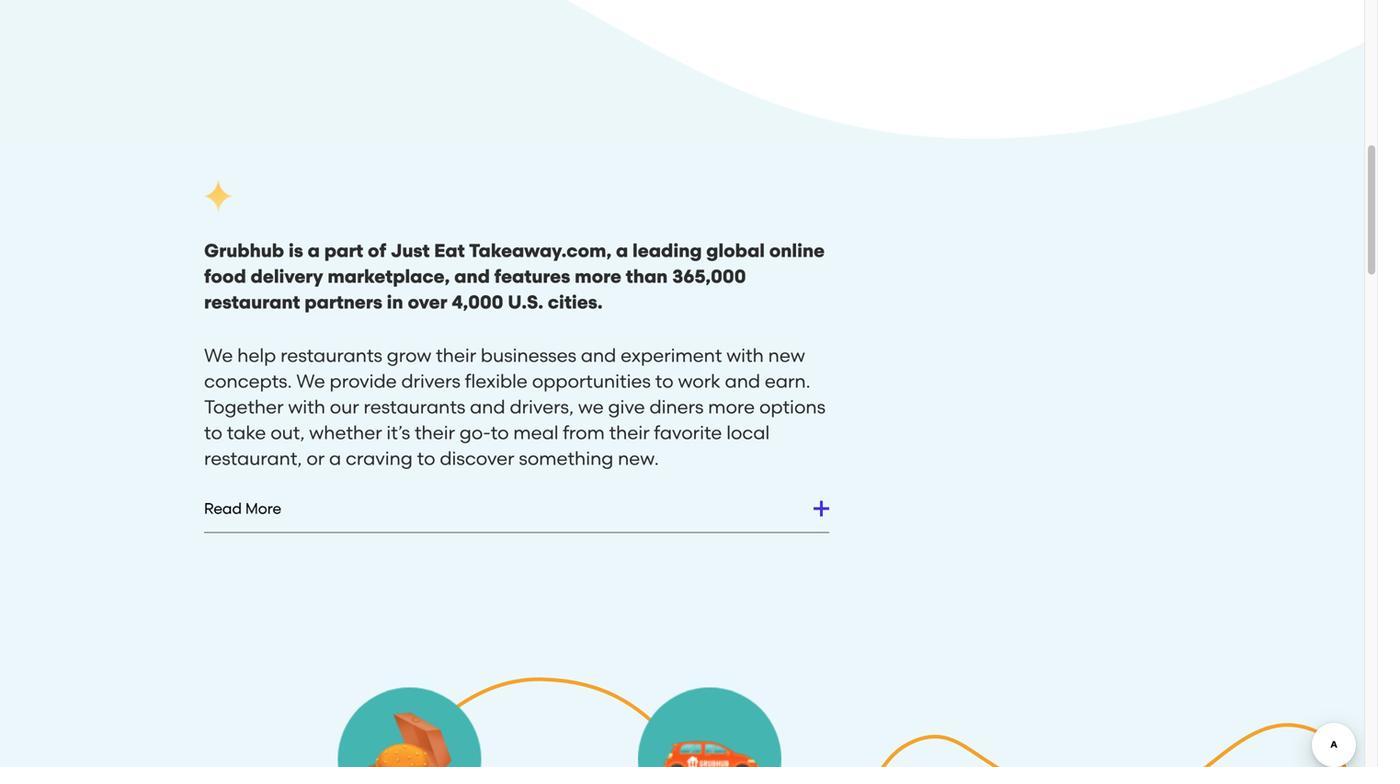 Task type: locate. For each thing, give the bounding box(es) containing it.
we
[[578, 396, 604, 418]]

restaurants
[[281, 344, 383, 367], [364, 396, 466, 418]]

1 horizontal spatial we
[[297, 370, 325, 392]]

give
[[609, 396, 645, 418]]

opportunities
[[532, 370, 651, 392]]

discover
[[440, 448, 515, 470]]

of
[[368, 240, 386, 262]]

restaurant,
[[204, 448, 302, 470]]

in
[[387, 291, 404, 313]]

their
[[436, 344, 477, 367], [415, 422, 455, 444], [609, 422, 650, 444]]

more inside grubhub is a part of just eat takeaway.com, a leading global online food delivery marketplace, and features more than 365,000 restaurant partners in over 4,000 u.s. cities.
[[575, 265, 622, 287]]

1 horizontal spatial a
[[329, 448, 341, 470]]

drivers
[[401, 370, 461, 392]]

concepts.
[[204, 370, 292, 392]]

0 horizontal spatial we
[[204, 344, 233, 367]]

with
[[727, 344, 764, 367], [288, 396, 326, 418]]

takeaway.com,
[[469, 240, 612, 262]]

diners
[[650, 396, 704, 418]]

and right work
[[725, 370, 761, 392]]

local
[[727, 422, 770, 444]]

meal
[[514, 422, 559, 444]]

and down flexible
[[470, 396, 506, 418]]

we left help
[[204, 344, 233, 367]]

more
[[575, 265, 622, 287], [709, 396, 755, 418]]

restaurant
[[204, 291, 300, 313]]

2 horizontal spatial a
[[616, 240, 629, 262]]

to down the experiment at the top
[[656, 370, 674, 392]]

their down give
[[609, 422, 650, 444]]

it's
[[387, 422, 410, 444]]

part
[[324, 240, 364, 262]]

1 horizontal spatial more
[[709, 396, 755, 418]]

a right "is"
[[308, 240, 320, 262]]

to right the craving
[[417, 448, 436, 470]]

more up local
[[709, 396, 755, 418]]

4,000
[[452, 291, 504, 313]]

new
[[769, 344, 806, 367]]

u.s.
[[508, 291, 544, 313]]

businesses
[[481, 344, 577, 367]]

our
[[330, 396, 359, 418]]

features
[[495, 265, 571, 287]]

marketplace,
[[328, 265, 450, 287]]

out,
[[271, 422, 305, 444]]

more up cities.
[[575, 265, 622, 287]]

new.
[[618, 448, 659, 470]]

365,000
[[673, 265, 746, 287]]

and
[[455, 265, 490, 287], [581, 344, 617, 367], [725, 370, 761, 392], [470, 396, 506, 418]]

we left provide
[[297, 370, 325, 392]]

a up than
[[616, 240, 629, 262]]

more inside we help restaurants grow their businesses and experiment with new concepts. we provide drivers flexible opportunities to work and earn. together with our restaurants and drivers, we give diners more options to take out, whether it's their go-to meal from their favorite local restaurant, or a craving to discover something new.
[[709, 396, 755, 418]]

more
[[245, 500, 282, 517]]

with up out,
[[288, 396, 326, 418]]

restaurants up it's
[[364, 396, 466, 418]]

1 horizontal spatial with
[[727, 344, 764, 367]]

and up opportunities
[[581, 344, 617, 367]]

0 vertical spatial more
[[575, 265, 622, 287]]

food
[[204, 265, 246, 287]]

and up 4,000
[[455, 265, 490, 287]]

with left new on the top right
[[727, 344, 764, 367]]

0 horizontal spatial with
[[288, 396, 326, 418]]

1 vertical spatial more
[[709, 396, 755, 418]]

a right or
[[329, 448, 341, 470]]

0 vertical spatial we
[[204, 344, 233, 367]]

0 horizontal spatial more
[[575, 265, 622, 287]]

provide
[[330, 370, 397, 392]]

over
[[408, 291, 448, 313]]

read more link
[[204, 499, 830, 518]]

something
[[519, 448, 614, 470]]

online
[[770, 240, 825, 262]]

just
[[391, 240, 430, 262]]

flexible
[[465, 370, 528, 392]]

1 vertical spatial with
[[288, 396, 326, 418]]

to
[[656, 370, 674, 392], [204, 422, 223, 444], [491, 422, 509, 444], [417, 448, 436, 470]]

a
[[308, 240, 320, 262], [616, 240, 629, 262], [329, 448, 341, 470]]

than
[[626, 265, 668, 287]]

their right it's
[[415, 422, 455, 444]]

restaurants up provide
[[281, 344, 383, 367]]

to left take
[[204, 422, 223, 444]]

0 horizontal spatial a
[[308, 240, 320, 262]]

we
[[204, 344, 233, 367], [297, 370, 325, 392]]



Task type: vqa. For each thing, say whether or not it's contained in the screenshot.
the rightmost a
yes



Task type: describe. For each thing, give the bounding box(es) containing it.
0 vertical spatial restaurants
[[281, 344, 383, 367]]

1 vertical spatial restaurants
[[364, 396, 466, 418]]

earn.
[[765, 370, 811, 392]]

grow
[[387, 344, 432, 367]]

their up 'drivers'
[[436, 344, 477, 367]]

cities.
[[548, 291, 603, 313]]

delivery
[[251, 265, 323, 287]]

options
[[760, 396, 826, 418]]

help
[[237, 344, 276, 367]]

or
[[307, 448, 325, 470]]

eat
[[434, 240, 465, 262]]

grubhub
[[204, 240, 284, 262]]

read more
[[204, 500, 282, 517]]

together
[[204, 396, 284, 418]]

0 vertical spatial with
[[727, 344, 764, 367]]

read
[[204, 500, 242, 517]]

work
[[678, 370, 721, 392]]

and inside grubhub is a part of just eat takeaway.com, a leading global online food delivery marketplace, and features more than 365,000 restaurant partners in over 4,000 u.s. cities.
[[455, 265, 490, 287]]

partners
[[305, 291, 383, 313]]

drivers,
[[510, 396, 574, 418]]

a inside we help restaurants grow their businesses and experiment with new concepts. we provide drivers flexible opportunities to work and earn. together with our restaurants and drivers, we give diners more options to take out, whether it's their go-to meal from their favorite local restaurant, or a craving to discover something new.
[[329, 448, 341, 470]]

to up discover
[[491, 422, 509, 444]]

global
[[707, 240, 765, 262]]

experiment
[[621, 344, 722, 367]]

leading
[[633, 240, 702, 262]]

grubhub is a part of just eat takeaway.com, a leading global online food delivery marketplace, and features more than 365,000 restaurant partners in over 4,000 u.s. cities.
[[204, 240, 825, 313]]

go-
[[460, 422, 491, 444]]

favorite
[[654, 422, 722, 444]]

take
[[227, 422, 266, 444]]

whether
[[309, 422, 382, 444]]

we help restaurants grow their businesses and experiment with new concepts. we provide drivers flexible opportunities to work and earn. together with our restaurants and drivers, we give diners more options to take out, whether it's their go-to meal from their favorite local restaurant, or a craving to discover something new.
[[204, 344, 826, 470]]

1 vertical spatial we
[[297, 370, 325, 392]]

craving
[[346, 448, 413, 470]]

from
[[563, 422, 605, 444]]

is
[[289, 240, 303, 262]]



